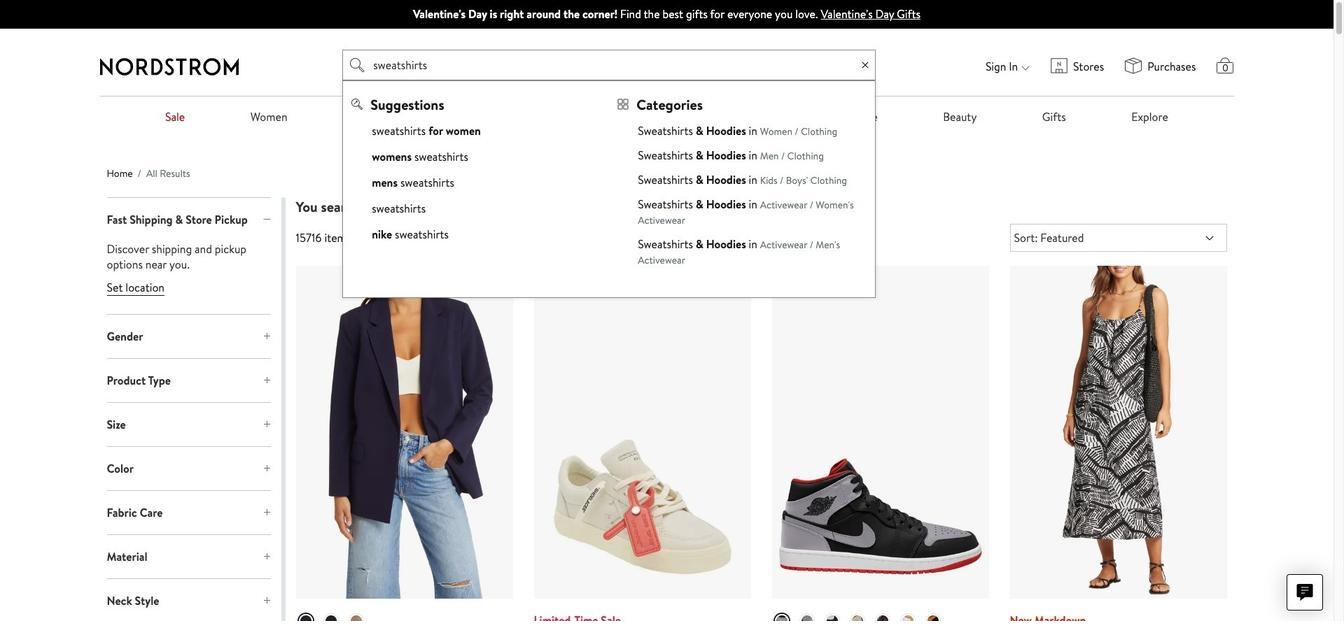 Task type: vqa. For each thing, say whether or not it's contained in the screenshot.
password field
no



Task type: locate. For each thing, give the bounding box(es) containing it.
large maximize image
[[263, 333, 271, 341], [263, 377, 271, 385], [263, 421, 271, 430], [263, 465, 271, 474], [263, 509, 271, 518]]

5 large maximize image from the top
[[263, 509, 271, 518]]

2 large maximize image from the top
[[263, 377, 271, 385]]

3 large maximize image from the top
[[263, 421, 271, 430]]

Search for products or brands search field
[[369, 50, 856, 80]]

0 vertical spatial large maximize image
[[263, 553, 271, 562]]

1 large maximize image from the top
[[263, 553, 271, 562]]

2 large maximize image from the top
[[263, 598, 271, 606]]

4 large maximize image from the top
[[263, 465, 271, 474]]

1 vertical spatial large maximize image
[[263, 598, 271, 606]]

large maximize image
[[263, 553, 271, 562], [263, 598, 271, 606]]

large category image
[[618, 99, 629, 110]]

large minimize image
[[263, 216, 271, 224]]

nordstrom logo element
[[100, 58, 239, 75]]



Task type: describe. For each thing, give the bounding box(es) containing it.
live chat image
[[1297, 585, 1314, 602]]

Search search field
[[343, 50, 876, 81]]

1 large maximize image from the top
[[263, 333, 271, 341]]

large search image
[[350, 57, 365, 74]]

large search trending medium image
[[352, 99, 363, 110]]



